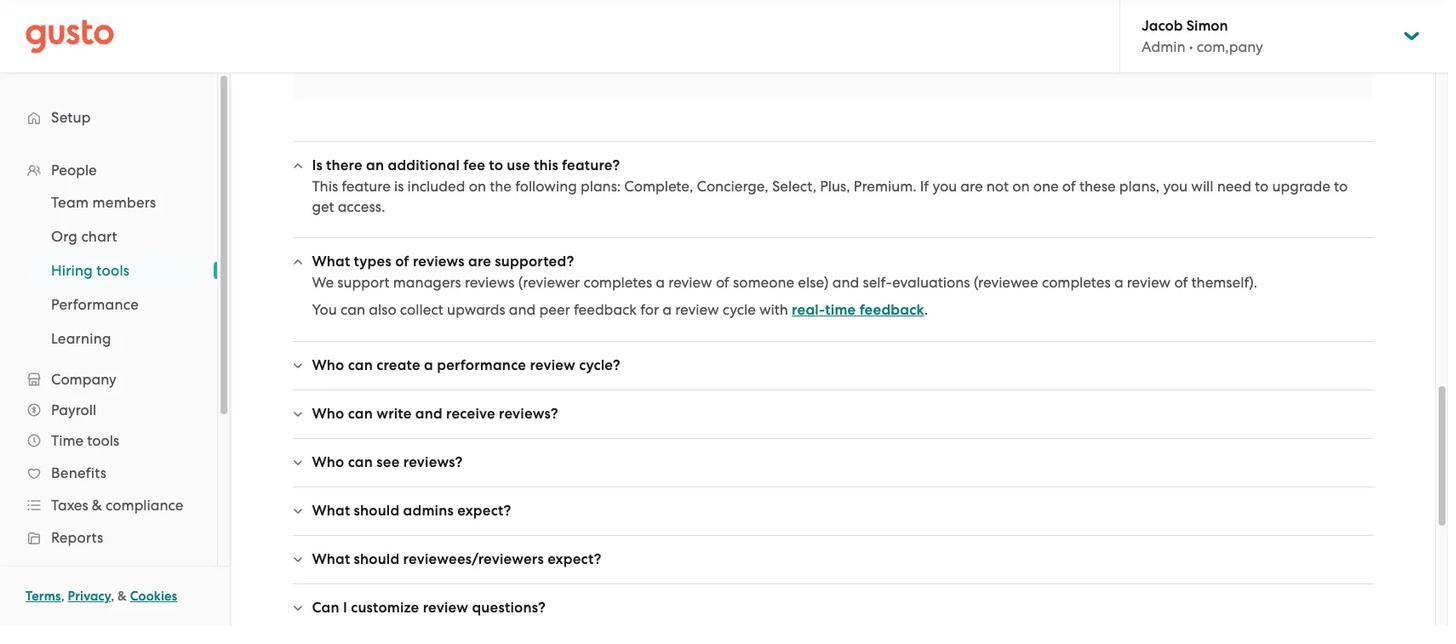 Task type: vqa. For each thing, say whether or not it's contained in the screenshot.
com,pany
yes



Task type: locate. For each thing, give the bounding box(es) containing it.
support
[[337, 274, 390, 291], [992, 427, 1044, 444]]

an down up
[[445, 447, 462, 464]]

cookies
[[130, 589, 177, 605]]

1 horizontal spatial need
[[1218, 178, 1252, 195]]

not up between
[[904, 427, 926, 444]]

write inside 'while admins set up review cycles, only employees can write and receive reviews. we do not currently support admins and contractors as review participants. if you already have an employee account and you need instructions on how to switch between your admin and employee accounts, check out'
[[681, 427, 715, 444]]

there
[[326, 157, 363, 175]]

review
[[669, 274, 713, 291], [1127, 274, 1171, 291], [676, 301, 719, 318], [530, 357, 576, 375], [451, 427, 495, 444], [1229, 427, 1273, 444], [423, 600, 469, 617]]

tools up performance link
[[97, 262, 130, 279]]

1 should from the top
[[354, 502, 400, 520]]

0 horizontal spatial reviews?
[[403, 454, 463, 472]]

can for performance
[[348, 357, 373, 375]]

(reviewer
[[518, 274, 580, 291]]

reviews? down up
[[403, 454, 463, 472]]

while admins set up review cycles, only employees can write and receive reviews. we do not currently support admins and contractors as review participants. if you already have an employee account and you need instructions on how to switch between your admin and employee accounts, check out
[[312, 427, 1362, 464]]

0 vertical spatial should
[[354, 502, 400, 520]]

out
[[1238, 447, 1260, 464]]

0 vertical spatial need
[[1218, 178, 1252, 195]]

review left "someone"
[[669, 274, 713, 291]]

& right the taxes
[[92, 497, 102, 514]]

2 what from the top
[[312, 502, 350, 520]]

1 vertical spatial what
[[312, 502, 350, 520]]

currently
[[930, 427, 989, 444]]

on left how
[[769, 447, 787, 464]]

on inside 'while admins set up review cycles, only employees can write and receive reviews. we do not currently support admins and contractors as review participants. if you already have an employee account and you need instructions on how to switch between your admin and employee accounts, check out'
[[769, 447, 787, 464]]

who up while
[[312, 405, 344, 423]]

2 , from the left
[[111, 589, 114, 605]]

and left the peer
[[509, 301, 536, 318]]

0 horizontal spatial &
[[92, 497, 102, 514]]

performance
[[437, 357, 526, 375]]

do
[[882, 427, 900, 444]]

0 vertical spatial expect?
[[457, 502, 511, 520]]

1 horizontal spatial feedback
[[860, 301, 925, 319]]

you left will
[[1164, 178, 1188, 195]]

2 should from the top
[[354, 551, 400, 569]]

can right employees
[[653, 427, 678, 444]]

,
[[61, 589, 65, 605], [111, 589, 114, 605]]

0 vertical spatial if
[[920, 178, 929, 195]]

of left themself). on the top right of the page
[[1175, 274, 1188, 291]]

1 vertical spatial receive
[[749, 427, 796, 444]]

who for who can create a performance review cycle?
[[312, 357, 344, 375]]

2 completes from the left
[[1042, 274, 1111, 291]]

0 horizontal spatial expect?
[[457, 502, 511, 520]]

will
[[1192, 178, 1214, 195]]

receive
[[446, 405, 495, 423], [749, 427, 796, 444]]

on left one
[[1013, 178, 1030, 195]]

can left create
[[348, 357, 373, 375]]

2 vertical spatial what
[[312, 551, 350, 569]]

completes right (reviewee
[[1042, 274, 1111, 291]]

write up instructions
[[681, 427, 715, 444]]

gusto navigation element
[[0, 73, 217, 627]]

write up the set
[[377, 405, 412, 423]]

review up out
[[1229, 427, 1273, 444]]

we inside 'while admins set up review cycles, only employees can write and receive reviews. we do not currently support admins and contractors as review participants. if you already have an employee account and you need instructions on how to switch between your admin and employee accounts, check out'
[[857, 427, 879, 444]]

0 vertical spatial receive
[[446, 405, 495, 423]]

1 horizontal spatial if
[[920, 178, 929, 195]]

your
[[948, 447, 978, 464]]

1 vertical spatial expect?
[[548, 551, 602, 569]]

with
[[760, 301, 789, 318]]

are left one
[[961, 178, 983, 195]]

what down who can see reviews?
[[312, 502, 350, 520]]

& down directory
[[118, 589, 127, 605]]

reviews up upwards
[[465, 274, 515, 291]]

and up instructions
[[718, 427, 745, 444]]

chart
[[81, 228, 117, 245]]

these
[[1080, 178, 1116, 195]]

0 vertical spatial not
[[987, 178, 1009, 195]]

reviews up managers
[[413, 253, 465, 271]]

1 vertical spatial support
[[992, 427, 1044, 444]]

0 horizontal spatial if
[[312, 447, 321, 464]]

reports
[[51, 530, 103, 547]]

1 horizontal spatial expect?
[[548, 551, 602, 569]]

, down directory
[[111, 589, 114, 605]]

you down while
[[325, 447, 349, 464]]

what left types
[[312, 253, 350, 271]]

1 horizontal spatial support
[[992, 427, 1044, 444]]

, down "app"
[[61, 589, 65, 605]]

1 vertical spatial not
[[904, 427, 926, 444]]

i
[[343, 600, 347, 617]]

if down while
[[312, 447, 321, 464]]

1 vertical spatial if
[[312, 447, 321, 464]]

review left the cycle?
[[530, 357, 576, 375]]

0 horizontal spatial not
[[904, 427, 926, 444]]

need left instructions
[[651, 447, 686, 464]]

0 horizontal spatial employee
[[466, 447, 532, 464]]

0 horizontal spatial ,
[[61, 589, 65, 605]]

an
[[366, 157, 384, 175], [445, 447, 462, 464]]

if right premium.
[[920, 178, 929, 195]]

team
[[51, 194, 89, 211]]

contractors
[[1131, 427, 1207, 444]]

fee
[[464, 157, 485, 175]]

0 horizontal spatial an
[[366, 157, 384, 175]]

terms , privacy , & cookies
[[26, 589, 177, 605]]

employee
[[466, 447, 532, 464], [1059, 447, 1125, 464]]

you down employees
[[623, 447, 648, 464]]

of right one
[[1063, 178, 1076, 195]]

2 employee from the left
[[1059, 447, 1125, 464]]

reviews for of
[[413, 253, 465, 271]]

on down fee
[[469, 178, 486, 195]]

are inside 'this feature is included on the following plans: complete, concierge, select, plus, premium. if you are not on one of these plans, you will need to upgrade to get access.'
[[961, 178, 983, 195]]

1 vertical spatial write
[[681, 427, 715, 444]]

we up you
[[312, 274, 334, 291]]

•
[[1189, 38, 1194, 55]]

1 who from the top
[[312, 357, 344, 375]]

what
[[312, 253, 350, 271], [312, 502, 350, 520], [312, 551, 350, 569]]

1 , from the left
[[61, 589, 65, 605]]

complete,
[[624, 178, 693, 195]]

access.
[[338, 198, 385, 215]]

2 who from the top
[[312, 405, 344, 423]]

premium.
[[854, 178, 917, 195]]

list
[[0, 155, 217, 627], [0, 186, 217, 356]]

0 horizontal spatial completes
[[584, 274, 652, 291]]

an up feature
[[366, 157, 384, 175]]

need right will
[[1218, 178, 1252, 195]]

1 vertical spatial need
[[651, 447, 686, 464]]

should up 'customize'
[[354, 551, 400, 569]]

1 horizontal spatial write
[[681, 427, 715, 444]]

0 vertical spatial what
[[312, 253, 350, 271]]

1 vertical spatial are
[[468, 253, 491, 271]]

.
[[925, 301, 928, 318]]

tools inside dropdown button
[[87, 433, 119, 450]]

can inside 'while admins set up review cycles, only employees can write and receive reviews. we do not currently support admins and contractors as review participants. if you already have an employee account and you need instructions on how to switch between your admin and employee accounts, check out'
[[653, 427, 678, 444]]

1 horizontal spatial employee
[[1059, 447, 1125, 464]]

use
[[507, 157, 530, 175]]

should down who can see reviews?
[[354, 502, 400, 520]]

1 vertical spatial should
[[354, 551, 400, 569]]

cycle?
[[579, 357, 621, 375]]

reviews? up cycles,
[[499, 405, 559, 423]]

0 vertical spatial reviews
[[413, 253, 465, 271]]

3 who from the top
[[312, 454, 344, 472]]

0 horizontal spatial need
[[651, 447, 686, 464]]

2 vertical spatial who
[[312, 454, 344, 472]]

feedback down "self-"
[[860, 301, 925, 319]]

1 horizontal spatial an
[[445, 447, 462, 464]]

0 horizontal spatial on
[[469, 178, 486, 195]]

need inside 'while admins set up review cycles, only employees can write and receive reviews. we do not currently support admins and contractors as review participants. if you already have an employee account and you need instructions on how to switch between your admin and employee accounts, check out'
[[651, 447, 686, 464]]

1 feedback from the left
[[574, 301, 637, 318]]

1 horizontal spatial on
[[769, 447, 787, 464]]

1 horizontal spatial are
[[961, 178, 983, 195]]

1 horizontal spatial we
[[857, 427, 879, 444]]

1 vertical spatial who
[[312, 405, 344, 423]]

3 what from the top
[[312, 551, 350, 569]]

and inside you can also collect upwards and peer feedback for a review cycle with real-time feedback .
[[509, 301, 536, 318]]

0 vertical spatial support
[[337, 274, 390, 291]]

feedback
[[574, 301, 637, 318], [860, 301, 925, 319]]

com,pany
[[1197, 38, 1264, 55]]

reviews.
[[800, 427, 853, 444]]

time
[[825, 301, 856, 319]]

0 vertical spatial tools
[[97, 262, 130, 279]]

&
[[92, 497, 102, 514], [118, 589, 127, 605]]

see
[[377, 454, 400, 472]]

can up while
[[348, 405, 373, 423]]

support down types
[[337, 274, 390, 291]]

1 horizontal spatial ,
[[111, 589, 114, 605]]

privacy link
[[68, 589, 111, 605]]

receive up up
[[446, 405, 495, 423]]

to down reviews. at bottom
[[823, 447, 836, 464]]

1 horizontal spatial receive
[[749, 427, 796, 444]]

collect
[[400, 301, 444, 318]]

team members link
[[31, 187, 200, 218]]

what for what types of reviews are supported?
[[312, 253, 350, 271]]

tools
[[97, 262, 130, 279], [87, 433, 119, 450]]

what for what should reviewees/reviewers expect?
[[312, 551, 350, 569]]

employee down cycles,
[[466, 447, 532, 464]]

0 vertical spatial are
[[961, 178, 983, 195]]

receive up how
[[749, 427, 796, 444]]

privacy
[[68, 589, 111, 605]]

feature?
[[562, 157, 620, 175]]

& inside dropdown button
[[92, 497, 102, 514]]

1 employee from the left
[[466, 447, 532, 464]]

0 vertical spatial &
[[92, 497, 102, 514]]

time tools
[[51, 433, 119, 450]]

1 vertical spatial an
[[445, 447, 462, 464]]

who down while
[[312, 454, 344, 472]]

what types of reviews are supported?
[[312, 253, 574, 271]]

are up upwards
[[468, 253, 491, 271]]

if inside 'this feature is included on the following plans: complete, concierge, select, plus, premium. if you are not on one of these plans, you will need to upgrade to get access.'
[[920, 178, 929, 195]]

2 list from the top
[[0, 186, 217, 356]]

upwards
[[447, 301, 506, 318]]

cycle
[[723, 301, 756, 318]]

what up can
[[312, 551, 350, 569]]

tools down payroll dropdown button on the bottom left
[[87, 433, 119, 450]]

review inside you can also collect upwards and peer feedback for a review cycle with real-time feedback .
[[676, 301, 719, 318]]

benefits link
[[17, 458, 200, 489]]

members
[[92, 194, 156, 211]]

participants.
[[1277, 427, 1362, 444]]

terms
[[26, 589, 61, 605]]

can
[[312, 600, 340, 617]]

review down the what should reviewees/reviewers expect?
[[423, 600, 469, 617]]

also
[[369, 301, 397, 318]]

not left one
[[987, 178, 1009, 195]]

create
[[377, 357, 421, 375]]

list containing people
[[0, 155, 217, 627]]

this
[[312, 178, 338, 195]]

who can write and receive reviews?
[[312, 405, 559, 423]]

employee left accounts,
[[1059, 447, 1125, 464]]

who can see reviews?
[[312, 454, 463, 472]]

1 horizontal spatial completes
[[1042, 274, 1111, 291]]

1 vertical spatial &
[[118, 589, 127, 605]]

app directory link
[[17, 557, 200, 588]]

who can create a performance review cycle?
[[312, 357, 621, 375]]

home image
[[26, 19, 114, 53]]

expect?
[[457, 502, 511, 520], [548, 551, 602, 569]]

0 horizontal spatial we
[[312, 274, 334, 291]]

concierge,
[[697, 178, 769, 195]]

(reviewee
[[974, 274, 1039, 291]]

we up switch
[[857, 427, 879, 444]]

app
[[51, 564, 80, 581]]

support up admin
[[992, 427, 1044, 444]]

1 horizontal spatial not
[[987, 178, 1009, 195]]

who
[[312, 357, 344, 375], [312, 405, 344, 423], [312, 454, 344, 472]]

can inside you can also collect upwards and peer feedback for a review cycle with real-time feedback .
[[341, 301, 365, 318]]

not inside 'while admins set up review cycles, only employees can write and receive reviews. we do not currently support admins and contractors as review participants. if you already have an employee account and you need instructions on how to switch between your admin and employee accounts, check out'
[[904, 427, 926, 444]]

0 horizontal spatial receive
[[446, 405, 495, 423]]

the
[[490, 178, 512, 195]]

1 list from the top
[[0, 155, 217, 627]]

1 vertical spatial tools
[[87, 433, 119, 450]]

can right you
[[341, 301, 365, 318]]

0 vertical spatial an
[[366, 157, 384, 175]]

0 horizontal spatial feedback
[[574, 301, 637, 318]]

feedback left the for
[[574, 301, 637, 318]]

completes up you can also collect upwards and peer feedback for a review cycle with real-time feedback .
[[584, 274, 652, 291]]

0 vertical spatial who
[[312, 357, 344, 375]]

0 vertical spatial write
[[377, 405, 412, 423]]

1 vertical spatial reviews
[[465, 274, 515, 291]]

are
[[961, 178, 983, 195], [468, 253, 491, 271]]

and right admin
[[1028, 447, 1055, 464]]

peer
[[539, 301, 570, 318]]

who down you
[[312, 357, 344, 375]]

you
[[933, 178, 957, 195], [1164, 178, 1188, 195], [325, 447, 349, 464], [623, 447, 648, 464]]

1 vertical spatial we
[[857, 427, 879, 444]]

0 vertical spatial reviews?
[[499, 405, 559, 423]]

of inside 'this feature is included on the following plans: complete, concierge, select, plus, premium. if you are not on one of these plans, you will need to upgrade to get access.'
[[1063, 178, 1076, 195]]

can for receive
[[348, 405, 373, 423]]

and
[[833, 274, 859, 291], [509, 301, 536, 318], [415, 405, 443, 423], [718, 427, 745, 444], [1101, 427, 1128, 444], [593, 447, 620, 464], [1028, 447, 1055, 464]]

of
[[1063, 178, 1076, 195], [395, 253, 409, 271], [716, 274, 730, 291], [1175, 274, 1188, 291]]

one
[[1034, 178, 1059, 195]]

people
[[51, 162, 97, 179]]

1 what from the top
[[312, 253, 350, 271]]

setup
[[51, 109, 91, 126]]

review left the cycle
[[676, 301, 719, 318]]



Task type: describe. For each thing, give the bounding box(es) containing it.
taxes
[[51, 497, 88, 514]]

2 horizontal spatial on
[[1013, 178, 1030, 195]]

reports link
[[17, 523, 200, 554]]

additional
[[388, 157, 460, 175]]

0 vertical spatial we
[[312, 274, 334, 291]]

review right up
[[451, 427, 495, 444]]

account
[[535, 447, 589, 464]]

0 horizontal spatial write
[[377, 405, 412, 423]]

upgrade
[[1273, 178, 1331, 195]]

to inside 'while admins set up review cycles, only employees can write and receive reviews. we do not currently support admins and contractors as review participants. if you already have an employee account and you need instructions on how to switch between your admin and employee accounts, check out'
[[823, 447, 836, 464]]

list containing team members
[[0, 186, 217, 356]]

who for who can see reviews?
[[312, 454, 344, 472]]

taxes & compliance button
[[17, 491, 200, 521]]

what should admins expect?
[[312, 502, 511, 520]]

cookies button
[[130, 587, 177, 607]]

should for reviewees/reviewers
[[354, 551, 400, 569]]

and up time at right
[[833, 274, 859, 291]]

0 horizontal spatial support
[[337, 274, 390, 291]]

receive inside 'while admins set up review cycles, only employees can write and receive reviews. we do not currently support admins and contractors as review participants. if you already have an employee account and you need instructions on how to switch between your admin and employee accounts, check out'
[[749, 427, 796, 444]]

already
[[353, 447, 404, 464]]

2 feedback from the left
[[860, 301, 925, 319]]

learning link
[[31, 324, 200, 354]]

support inside 'while admins set up review cycles, only employees can write and receive reviews. we do not currently support admins and contractors as review participants. if you already have an employee account and you need instructions on how to switch between your admin and employee accounts, check out'
[[992, 427, 1044, 444]]

time
[[51, 433, 84, 450]]

select,
[[772, 178, 817, 195]]

a inside you can also collect upwards and peer feedback for a review cycle with real-time feedback .
[[663, 301, 672, 318]]

benefits
[[51, 465, 107, 482]]

what for what should admins expect?
[[312, 502, 350, 520]]

who for who can write and receive reviews?
[[312, 405, 344, 423]]

to left upgrade at the right top of the page
[[1255, 178, 1269, 195]]

real-
[[792, 301, 825, 319]]

an inside 'while admins set up review cycles, only employees can write and receive reviews. we do not currently support admins and contractors as review participants. if you already have an employee account and you need instructions on how to switch between your admin and employee accounts, check out'
[[445, 447, 462, 464]]

jacob simon admin • com,pany
[[1142, 17, 1264, 55]]

questions?
[[472, 600, 546, 617]]

team members
[[51, 194, 156, 211]]

should for admins
[[354, 502, 400, 520]]

between
[[886, 447, 945, 464]]

review left themself). on the top right of the page
[[1127, 274, 1171, 291]]

of up the cycle
[[716, 274, 730, 291]]

you can also collect upwards and peer feedback for a review cycle with real-time feedback .
[[312, 301, 928, 319]]

company button
[[17, 364, 200, 395]]

1 horizontal spatial reviews?
[[499, 405, 559, 423]]

self-
[[863, 274, 892, 291]]

can for upwards
[[341, 301, 365, 318]]

accounts,
[[1128, 447, 1192, 464]]

types
[[354, 253, 392, 271]]

if inside 'while admins set up review cycles, only employees can write and receive reviews. we do not currently support admins and contractors as review participants. if you already have an employee account and you need instructions on how to switch between your admin and employee accounts, check out'
[[312, 447, 321, 464]]

people button
[[17, 155, 200, 186]]

up
[[430, 427, 447, 444]]

and up up
[[415, 405, 443, 423]]

learning
[[51, 330, 111, 347]]

1 horizontal spatial &
[[118, 589, 127, 605]]

payroll button
[[17, 395, 200, 426]]

while
[[312, 427, 350, 444]]

tools for time tools
[[87, 433, 119, 450]]

what should reviewees/reviewers expect?
[[312, 551, 602, 569]]

plans,
[[1120, 178, 1160, 195]]

to right upgrade at the right top of the page
[[1334, 178, 1348, 195]]

compliance
[[106, 497, 183, 514]]

evaluations
[[892, 274, 970, 291]]

to up the
[[489, 157, 503, 175]]

can left see on the bottom of page
[[348, 454, 373, 472]]

hiring tools link
[[31, 255, 200, 286]]

this
[[534, 157, 559, 175]]

check
[[1196, 447, 1234, 464]]

employees
[[577, 427, 649, 444]]

simon
[[1187, 17, 1229, 35]]

org chart link
[[31, 221, 200, 252]]

1 completes from the left
[[584, 274, 652, 291]]

reviewees/reviewers
[[403, 551, 544, 569]]

of right types
[[395, 253, 409, 271]]

jacob
[[1142, 17, 1183, 35]]

not inside 'this feature is included on the following plans: complete, concierge, select, plus, premium. if you are not on one of these plans, you will need to upgrade to get access.'
[[987, 178, 1009, 195]]

feedback inside you can also collect upwards and peer feedback for a review cycle with real-time feedback .
[[574, 301, 637, 318]]

admin
[[1142, 38, 1186, 55]]

you right premium.
[[933, 178, 957, 195]]

need inside 'this feature is included on the following plans: complete, concierge, select, plus, premium. if you are not on one of these plans, you will need to upgrade to get access.'
[[1218, 178, 1252, 195]]

as
[[1211, 427, 1226, 444]]

is
[[394, 178, 404, 195]]

1 vertical spatial reviews?
[[403, 454, 463, 472]]

taxes & compliance
[[51, 497, 183, 514]]

plans:
[[581, 178, 621, 195]]

and down employees
[[593, 447, 620, 464]]

cycles,
[[498, 427, 542, 444]]

managers
[[393, 274, 461, 291]]

expect? for what should reviewees/reviewers expect?
[[548, 551, 602, 569]]

customize
[[351, 600, 419, 617]]

for
[[641, 301, 659, 318]]

following
[[515, 178, 577, 195]]

real-time feedback link
[[792, 301, 925, 319]]

is there an additional fee to use this feature?
[[312, 157, 620, 175]]

instructions
[[689, 447, 766, 464]]

else)
[[798, 274, 829, 291]]

plus,
[[820, 178, 850, 195]]

0 horizontal spatial are
[[468, 253, 491, 271]]

supported?
[[495, 253, 574, 271]]

tools for hiring tools
[[97, 262, 130, 279]]

only
[[545, 427, 573, 444]]

someone
[[733, 274, 795, 291]]

org chart
[[51, 228, 117, 245]]

performance link
[[31, 290, 200, 320]]

reviews for managers
[[465, 274, 515, 291]]

set
[[407, 427, 426, 444]]

setup link
[[17, 102, 200, 133]]

and left contractors
[[1101, 427, 1128, 444]]

get
[[312, 198, 334, 215]]

directory
[[83, 564, 145, 581]]

hiring
[[51, 262, 93, 279]]

expect? for what should admins expect?
[[457, 502, 511, 520]]

you
[[312, 301, 337, 318]]

company
[[51, 371, 116, 388]]

have
[[408, 447, 441, 464]]

terms link
[[26, 589, 61, 605]]

feature
[[342, 178, 391, 195]]



